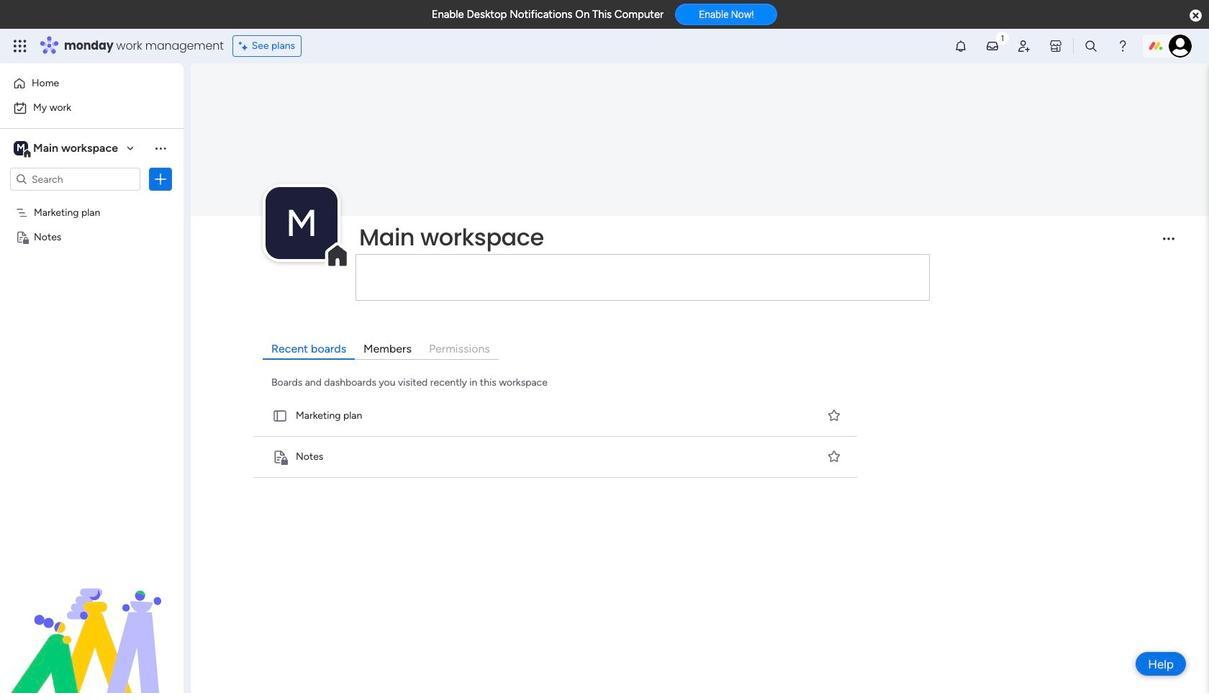 Task type: locate. For each thing, give the bounding box(es) containing it.
see plans image
[[239, 38, 252, 54]]

1 horizontal spatial private board image
[[272, 449, 288, 465]]

1 horizontal spatial workspace image
[[266, 187, 338, 259]]

list box
[[0, 197, 184, 443]]

1 vertical spatial private board image
[[272, 449, 288, 465]]

option
[[9, 72, 175, 95], [9, 96, 175, 119], [0, 199, 184, 202]]

None text field
[[356, 254, 930, 301]]

notifications image
[[954, 39, 968, 53]]

private board image
[[15, 230, 29, 243], [272, 449, 288, 465]]

0 vertical spatial private board image
[[15, 230, 29, 243]]

0 horizontal spatial workspace image
[[14, 140, 28, 156]]

0 horizontal spatial private board image
[[15, 230, 29, 243]]

None field
[[356, 222, 1151, 253]]

v2 ellipsis image
[[1163, 238, 1175, 250]]

options image
[[153, 172, 168, 186]]

2 vertical spatial option
[[0, 199, 184, 202]]

workspace image
[[14, 140, 28, 156], [266, 187, 338, 259]]

Search in workspace field
[[30, 171, 120, 188]]

lottie animation image
[[0, 548, 184, 693]]

public board image
[[272, 408, 288, 424]]



Task type: describe. For each thing, give the bounding box(es) containing it.
0 vertical spatial workspace image
[[14, 140, 28, 156]]

select product image
[[13, 39, 27, 53]]

1 image
[[996, 30, 1009, 46]]

kendall parks image
[[1169, 35, 1192, 58]]

add to favorites image
[[827, 449, 841, 464]]

update feed image
[[985, 39, 1000, 53]]

help image
[[1116, 39, 1130, 53]]

invite members image
[[1017, 39, 1031, 53]]

workspace options image
[[153, 141, 168, 155]]

1 vertical spatial option
[[9, 96, 175, 119]]

0 vertical spatial option
[[9, 72, 175, 95]]

search everything image
[[1084, 39, 1098, 53]]

1 vertical spatial workspace image
[[266, 187, 338, 259]]

quick search results list box
[[250, 396, 862, 478]]

dapulse close image
[[1190, 9, 1202, 23]]

lottie animation element
[[0, 548, 184, 693]]

workspace selection element
[[14, 140, 120, 158]]

add to favorites image
[[827, 408, 841, 423]]

monday marketplace image
[[1049, 39, 1063, 53]]



Task type: vqa. For each thing, say whether or not it's contained in the screenshot.
any
no



